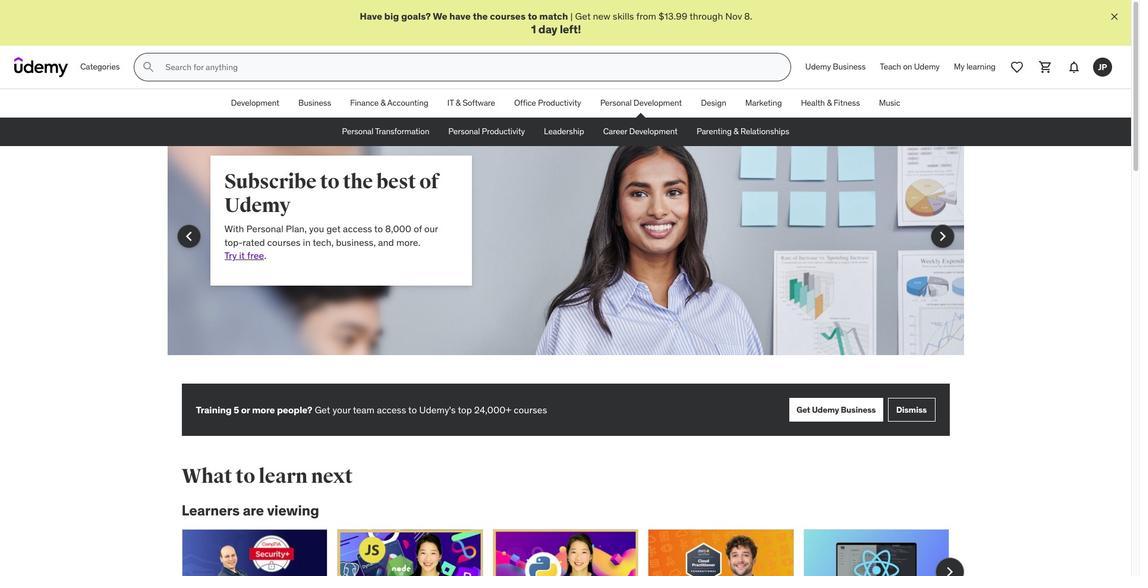 Task type: describe. For each thing, give the bounding box(es) containing it.
udemy inside get udemy business link
[[812, 405, 840, 416]]

development link
[[222, 89, 289, 118]]

submit search image
[[142, 60, 156, 74]]

udemy business
[[806, 61, 866, 72]]

the inside have big goals? we have the courses to match | get new skills from $13.99 through nov 8. 1 day left!
[[473, 10, 488, 22]]

to left udemy's
[[408, 404, 417, 416]]

& for accounting
[[381, 98, 386, 108]]

udemy inside udemy business link
[[806, 61, 831, 72]]

get udemy business
[[797, 405, 876, 416]]

parenting & relationships
[[697, 126, 790, 137]]

office productivity link
[[505, 89, 591, 118]]

goals?
[[401, 10, 431, 22]]

$13.99
[[659, 10, 688, 22]]

your
[[333, 404, 351, 416]]

the inside subscribe to the best of udemy with personal plan, you get access to 8,000 of our top-rated courses in tech, business, and more. try it free .
[[343, 170, 373, 195]]

big
[[385, 10, 399, 22]]

we
[[433, 10, 448, 22]]

carousel element containing subscribe to the best of udemy
[[167, 118, 964, 384]]

to up "learners are viewing"
[[236, 465, 255, 490]]

relationships
[[741, 126, 790, 137]]

more.
[[396, 236, 421, 248]]

close image
[[1109, 11, 1121, 23]]

udemy business link
[[799, 53, 873, 82]]

you
[[309, 223, 324, 235]]

fitness
[[834, 98, 860, 108]]

wishlist image
[[1010, 60, 1025, 74]]

access inside subscribe to the best of udemy with personal plan, you get access to 8,000 of our top-rated courses in tech, business, and more. try it free .
[[343, 223, 372, 235]]

skills
[[613, 10, 634, 22]]

to up and at the left top
[[374, 223, 383, 235]]

health
[[801, 98, 825, 108]]

0 horizontal spatial get
[[315, 404, 330, 416]]

learning
[[967, 61, 996, 72]]

new
[[593, 10, 611, 22]]

jp link
[[1089, 53, 1117, 82]]

personal for personal development
[[600, 98, 632, 108]]

my
[[954, 61, 965, 72]]

jp
[[1099, 62, 1108, 72]]

marketing
[[746, 98, 782, 108]]

software
[[463, 98, 495, 108]]

team
[[353, 404, 375, 416]]

it
[[239, 250, 245, 262]]

business link
[[289, 89, 341, 118]]

career development link
[[594, 118, 687, 146]]

best
[[377, 170, 416, 195]]

with
[[225, 223, 244, 235]]

leadership
[[544, 126, 584, 137]]

it
[[448, 98, 454, 108]]

through
[[690, 10, 723, 22]]

notifications image
[[1068, 60, 1082, 74]]

it & software
[[448, 98, 495, 108]]

music link
[[870, 89, 910, 118]]

marketing link
[[736, 89, 792, 118]]

0 vertical spatial of
[[420, 170, 439, 195]]

design link
[[692, 89, 736, 118]]

8.
[[745, 10, 753, 22]]

teach
[[880, 61, 902, 72]]

free
[[247, 250, 264, 262]]

personal productivity link
[[439, 118, 535, 146]]

1 vertical spatial next image
[[941, 563, 960, 577]]

1 vertical spatial business
[[298, 98, 331, 108]]

have
[[360, 10, 382, 22]]

training
[[196, 404, 232, 416]]

1 vertical spatial of
[[414, 223, 422, 235]]

top
[[458, 404, 472, 416]]

try it free link
[[225, 250, 264, 262]]

health & fitness
[[801, 98, 860, 108]]

personal productivity
[[449, 126, 525, 137]]

personal development link
[[591, 89, 692, 118]]

2 vertical spatial business
[[841, 405, 876, 416]]

2 horizontal spatial get
[[797, 405, 811, 416]]

development for personal development
[[634, 98, 682, 108]]

0 vertical spatial business
[[833, 61, 866, 72]]

previous image
[[179, 227, 198, 246]]

design
[[701, 98, 727, 108]]

categories button
[[73, 53, 127, 82]]

have big goals? we have the courses to match | get new skills from $13.99 through nov 8. 1 day left!
[[360, 10, 753, 37]]

finance
[[350, 98, 379, 108]]

1
[[531, 22, 536, 37]]

udemy inside subscribe to the best of udemy with personal plan, you get access to 8,000 of our top-rated courses in tech, business, and more. try it free .
[[225, 193, 291, 218]]

productivity for office productivity
[[538, 98, 581, 108]]

courses inside have big goals? we have the courses to match | get new skills from $13.99 through nov 8. 1 day left!
[[490, 10, 526, 22]]



Task type: vqa. For each thing, say whether or not it's contained in the screenshot.
Neuro-
no



Task type: locate. For each thing, give the bounding box(es) containing it.
personal
[[600, 98, 632, 108], [342, 126, 374, 137], [449, 126, 480, 137], [246, 223, 284, 235]]

finance & accounting
[[350, 98, 429, 108]]

parenting & relationships link
[[687, 118, 799, 146]]

personal for personal productivity
[[449, 126, 480, 137]]

personal development
[[600, 98, 682, 108]]

business left finance
[[298, 98, 331, 108]]

to inside have big goals? we have the courses to match | get new skills from $13.99 through nov 8. 1 day left!
[[528, 10, 538, 22]]

& for fitness
[[827, 98, 832, 108]]

udemy inside teach on udemy link
[[914, 61, 940, 72]]

tech,
[[313, 236, 334, 248]]

accounting
[[387, 98, 429, 108]]

& right parenting
[[734, 126, 739, 137]]

to up 1
[[528, 10, 538, 22]]

business left dismiss
[[841, 405, 876, 416]]

courses inside subscribe to the best of udemy with personal plan, you get access to 8,000 of our top-rated courses in tech, business, and more. try it free .
[[267, 236, 301, 248]]

rated
[[243, 236, 265, 248]]

& for software
[[456, 98, 461, 108]]

career development
[[603, 126, 678, 137]]

music
[[879, 98, 901, 108]]

personal for personal transformation
[[342, 126, 374, 137]]

development
[[231, 98, 279, 108], [634, 98, 682, 108], [629, 126, 678, 137]]

courses
[[490, 10, 526, 22], [267, 236, 301, 248], [514, 404, 547, 416]]

development for career development
[[629, 126, 678, 137]]

or
[[241, 404, 250, 416]]

categories
[[80, 61, 120, 72]]

subscribe
[[225, 170, 317, 195]]

the
[[473, 10, 488, 22], [343, 170, 373, 195]]

1 vertical spatial courses
[[267, 236, 301, 248]]

from
[[637, 10, 657, 22]]

learners are viewing
[[182, 502, 319, 520]]

business up fitness at right
[[833, 61, 866, 72]]

8,000
[[385, 223, 412, 235]]

personal down it & software link
[[449, 126, 480, 137]]

left!
[[560, 22, 581, 37]]

it & software link
[[438, 89, 505, 118]]

parenting
[[697, 126, 732, 137]]

1 horizontal spatial access
[[377, 404, 406, 416]]

access up 'business,'
[[343, 223, 372, 235]]

1 horizontal spatial get
[[575, 10, 591, 22]]

more
[[252, 404, 275, 416]]

in
[[303, 236, 311, 248]]

of left our
[[414, 223, 422, 235]]

24,000+
[[474, 404, 512, 416]]

access right team
[[377, 404, 406, 416]]

& right it
[[456, 98, 461, 108]]

0 horizontal spatial the
[[343, 170, 373, 195]]

access
[[343, 223, 372, 235], [377, 404, 406, 416]]

productivity up leadership
[[538, 98, 581, 108]]

our
[[424, 223, 438, 235]]

the right "have"
[[473, 10, 488, 22]]

2 vertical spatial courses
[[514, 404, 547, 416]]

are
[[243, 502, 264, 520]]

next image
[[933, 227, 952, 246], [941, 563, 960, 577]]

office productivity
[[514, 98, 581, 108]]

people?
[[277, 404, 312, 416]]

& for relationships
[[734, 126, 739, 137]]

udemy image
[[14, 57, 68, 77]]

get udemy business link
[[790, 399, 883, 422]]

0 vertical spatial carousel element
[[167, 118, 964, 384]]

& right health
[[827, 98, 832, 108]]

viewing
[[267, 502, 319, 520]]

1 horizontal spatial productivity
[[538, 98, 581, 108]]

the left best
[[343, 170, 373, 195]]

1 vertical spatial access
[[377, 404, 406, 416]]

productivity for personal productivity
[[482, 126, 525, 137]]

0 horizontal spatial access
[[343, 223, 372, 235]]

what to learn next
[[182, 465, 353, 490]]

health & fitness link
[[792, 89, 870, 118]]

5
[[234, 404, 239, 416]]

courses left match on the left top of page
[[490, 10, 526, 22]]

0 vertical spatial access
[[343, 223, 372, 235]]

learners
[[182, 502, 240, 520]]

udemy's
[[419, 404, 456, 416]]

productivity
[[538, 98, 581, 108], [482, 126, 525, 137]]

my learning link
[[947, 53, 1003, 82]]

0 vertical spatial courses
[[490, 10, 526, 22]]

match
[[540, 10, 568, 22]]

dismiss button
[[888, 399, 936, 422]]

what
[[182, 465, 232, 490]]

have
[[450, 10, 471, 22]]

transformation
[[375, 126, 430, 137]]

day
[[539, 22, 558, 37]]

of right best
[[420, 170, 439, 195]]

courses right '24,000+'
[[514, 404, 547, 416]]

1 vertical spatial the
[[343, 170, 373, 195]]

&
[[381, 98, 386, 108], [456, 98, 461, 108], [827, 98, 832, 108], [734, 126, 739, 137]]

top-
[[225, 236, 243, 248]]

0 vertical spatial next image
[[933, 227, 952, 246]]

personal up 'career'
[[600, 98, 632, 108]]

next
[[311, 465, 353, 490]]

1 horizontal spatial the
[[473, 10, 488, 22]]

plan,
[[286, 223, 307, 235]]

career
[[603, 126, 628, 137]]

personal up "rated" at the top of page
[[246, 223, 284, 235]]

try
[[225, 250, 237, 262]]

of
[[420, 170, 439, 195], [414, 223, 422, 235]]

personal transformation link
[[333, 118, 439, 146]]

my learning
[[954, 61, 996, 72]]

Search for anything text field
[[163, 57, 777, 77]]

0 vertical spatial productivity
[[538, 98, 581, 108]]

business,
[[336, 236, 376, 248]]

and
[[378, 236, 394, 248]]

get inside have big goals? we have the courses to match | get new skills from $13.99 through nov 8. 1 day left!
[[575, 10, 591, 22]]

0 vertical spatial the
[[473, 10, 488, 22]]

|
[[571, 10, 573, 22]]

personal down finance
[[342, 126, 374, 137]]

carousel element
[[167, 118, 964, 384], [182, 530, 964, 577]]

training 5 or more people? get your team access to udemy's top 24,000+ courses
[[196, 404, 547, 416]]

courses down plan,
[[267, 236, 301, 248]]

shopping cart with 0 items image
[[1039, 60, 1053, 74]]

to up get
[[320, 170, 339, 195]]

teach on udemy
[[880, 61, 940, 72]]

subscribe to the best of udemy with personal plan, you get access to 8,000 of our top-rated courses in tech, business, and more. try it free .
[[225, 170, 439, 262]]

& right finance
[[381, 98, 386, 108]]

get
[[327, 223, 341, 235]]

1 vertical spatial productivity
[[482, 126, 525, 137]]

1 vertical spatial carousel element
[[182, 530, 964, 577]]

nov
[[726, 10, 742, 22]]

on
[[903, 61, 913, 72]]

leadership link
[[535, 118, 594, 146]]

productivity down the office
[[482, 126, 525, 137]]

dismiss
[[897, 405, 927, 416]]

0 horizontal spatial productivity
[[482, 126, 525, 137]]

teach on udemy link
[[873, 53, 947, 82]]

.
[[264, 250, 266, 262]]

personal inside subscribe to the best of udemy with personal plan, you get access to 8,000 of our top-rated courses in tech, business, and more. try it free .
[[246, 223, 284, 235]]



